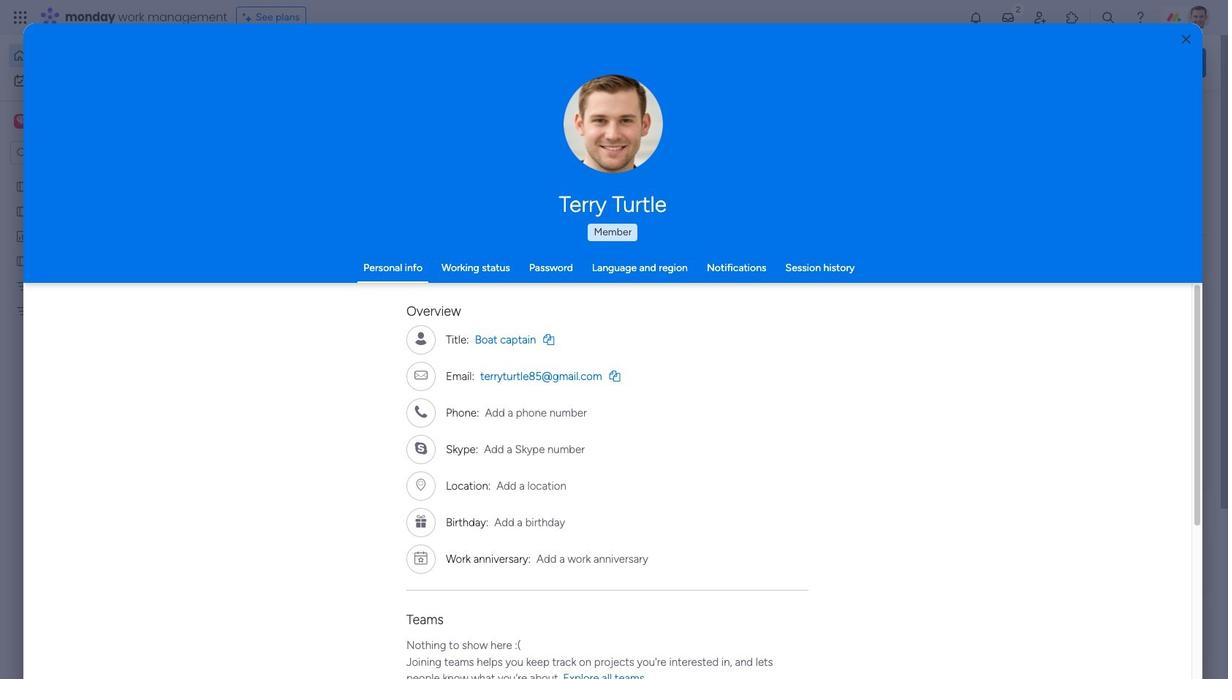 Task type: describe. For each thing, give the bounding box(es) containing it.
update feed image
[[1001, 10, 1016, 25]]

add to favorites image for 1st component image from right
[[912, 267, 927, 282]]

2 workspace image from the left
[[16, 113, 26, 129]]

notifications image
[[969, 10, 984, 25]]

component image
[[483, 290, 497, 303]]

search everything image
[[1101, 10, 1116, 25]]

terry turtle image
[[1188, 6, 1211, 29]]

public dashboard image
[[15, 229, 29, 243]]

monday marketplace image
[[1066, 10, 1080, 25]]

help image
[[1134, 10, 1148, 25]]

select product image
[[13, 10, 28, 25]]

dapulse x slim image
[[1185, 106, 1202, 124]]

2 vertical spatial option
[[0, 173, 187, 176]]

public board image
[[15, 179, 29, 193]]

public dashboard image
[[723, 267, 739, 283]]

help center element
[[987, 603, 1207, 662]]

see plans image
[[243, 10, 256, 26]]

templates image image
[[1001, 294, 1194, 395]]

remove from favorites image
[[434, 267, 448, 282]]



Task type: locate. For each thing, give the bounding box(es) containing it.
1 horizontal spatial component image
[[723, 290, 736, 303]]

component image
[[244, 290, 257, 303], [723, 290, 736, 303]]

1 vertical spatial option
[[9, 69, 178, 92]]

getting started element
[[987, 533, 1207, 592]]

0 horizontal spatial add to favorites image
[[673, 267, 687, 282]]

copied! image
[[544, 334, 555, 345]]

add to favorites image
[[434, 447, 448, 461]]

invite members image
[[1033, 10, 1048, 25]]

close image
[[1182, 34, 1191, 45]]

0 vertical spatial option
[[9, 44, 178, 67]]

public board image
[[15, 204, 29, 218], [15, 254, 29, 268], [244, 267, 260, 283], [483, 267, 500, 283]]

1 horizontal spatial add to favorites image
[[912, 267, 927, 282]]

option
[[9, 44, 178, 67], [9, 69, 178, 92], [0, 173, 187, 176]]

list box
[[0, 171, 187, 520]]

1 add to favorites image from the left
[[673, 267, 687, 282]]

2 image
[[1012, 1, 1025, 17]]

add to favorites image
[[673, 267, 687, 282], [912, 267, 927, 282]]

1 component image from the left
[[244, 290, 257, 303]]

quick search results list box
[[226, 137, 952, 510]]

copied! image
[[610, 370, 621, 381]]

workspace image
[[14, 113, 29, 129], [16, 113, 26, 129]]

2 component image from the left
[[723, 290, 736, 303]]

1 workspace image from the left
[[14, 113, 29, 129]]

Search in workspace field
[[31, 144, 122, 161]]

2 add to favorites image from the left
[[912, 267, 927, 282]]

add to favorites image for component icon
[[673, 267, 687, 282]]

workspace selection element
[[14, 113, 122, 132]]

0 horizontal spatial component image
[[244, 290, 257, 303]]



Task type: vqa. For each thing, say whether or not it's contained in the screenshot.
second Workspace image
yes



